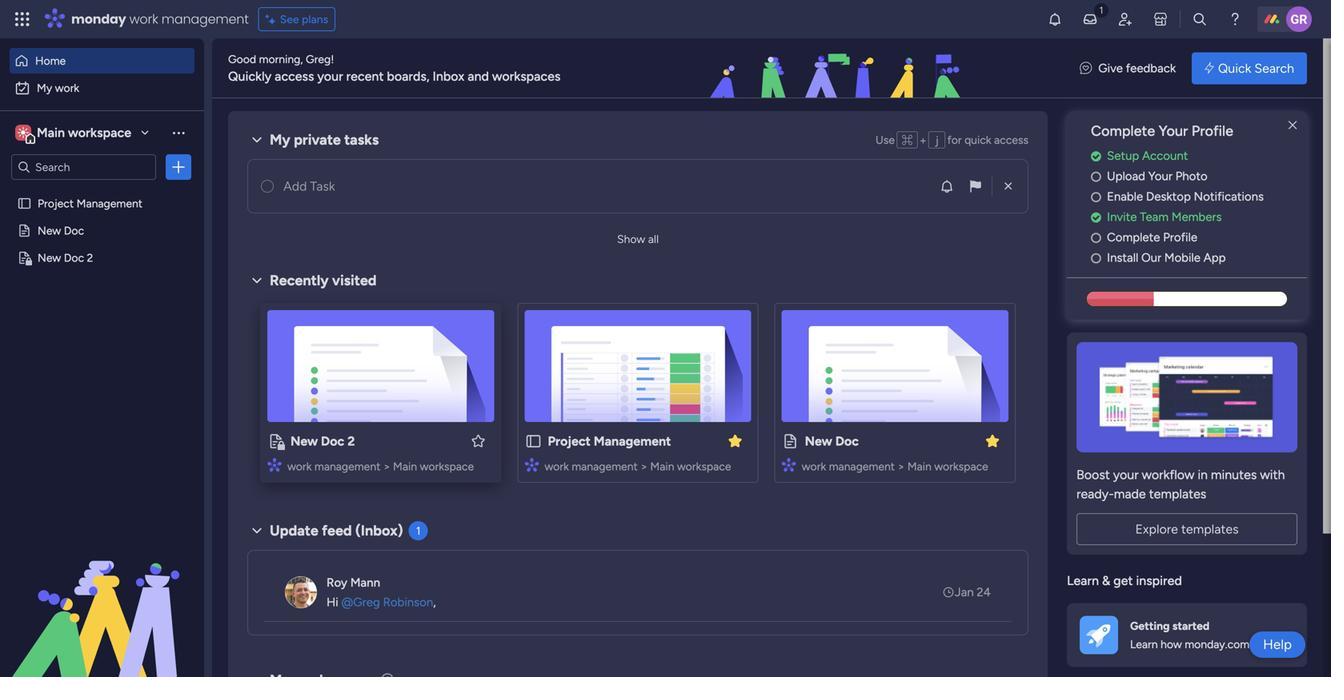Task type: vqa. For each thing, say whether or not it's contained in the screenshot.
2nd People from the bottom of the page
no



Task type: locate. For each thing, give the bounding box(es) containing it.
new for middle public board image
[[38, 224, 61, 238]]

1 vertical spatial management
[[594, 434, 671, 449]]

0 vertical spatial lottie animation element
[[614, 38, 1064, 99]]

management for doc
[[77, 197, 143, 211]]

public board image for new
[[17, 196, 32, 211]]

2 horizontal spatial >
[[898, 460, 905, 474]]

2 horizontal spatial work management > main workspace
[[802, 460, 988, 474]]

workspace for project management
[[677, 460, 731, 474]]

roy mann
[[327, 576, 380, 590]]

0 horizontal spatial access
[[275, 69, 314, 84]]

1 horizontal spatial learn
[[1130, 638, 1158, 652]]

workspace for new doc
[[934, 460, 988, 474]]

feed
[[322, 523, 352, 540]]

see
[[280, 12, 299, 26]]

0 vertical spatial management
[[77, 197, 143, 211]]

your for profile
[[1159, 122, 1188, 140]]

new for top private board "image"
[[38, 251, 61, 265]]

0 vertical spatial new doc
[[38, 224, 84, 238]]

0 horizontal spatial >
[[383, 460, 390, 474]]

complete your profile
[[1091, 122, 1233, 140]]

workspace image
[[15, 124, 31, 142]]

management
[[77, 197, 143, 211], [594, 434, 671, 449]]

1 horizontal spatial new doc
[[805, 434, 859, 449]]

project inside quick search results list box
[[548, 434, 591, 449]]

1 vertical spatial my
[[270, 131, 290, 148]]

circle o image up check circle icon
[[1091, 191, 1101, 203]]

2 work management > main workspace from the left
[[545, 460, 731, 474]]

1 vertical spatial your
[[1113, 468, 1139, 483]]

0 vertical spatial my
[[37, 81, 52, 95]]

good morning, greg! quickly access your recent boards, inbox and workspaces
[[228, 52, 561, 84]]

getting started element
[[1067, 604, 1307, 668]]

0 horizontal spatial work management > main workspace
[[287, 460, 474, 474]]

greg!
[[306, 52, 334, 66]]

0 vertical spatial your
[[317, 69, 343, 84]]

main for new doc
[[907, 460, 931, 474]]

0 horizontal spatial new doc
[[38, 224, 84, 238]]

0 horizontal spatial project
[[38, 197, 74, 211]]

new doc inside list box
[[38, 224, 84, 238]]

1 remove from favorites image from the left
[[727, 433, 743, 449]]

quick search
[[1218, 61, 1294, 76]]

2 vertical spatial circle o image
[[1091, 252, 1101, 264]]

new doc for public board icon
[[805, 434, 859, 449]]

invite members image
[[1117, 11, 1133, 27]]

0 horizontal spatial management
[[77, 197, 143, 211]]

1 horizontal spatial project
[[548, 434, 591, 449]]

management for management
[[594, 434, 671, 449]]

close update feed (inbox) image
[[247, 522, 267, 541]]

0 vertical spatial public board image
[[17, 196, 32, 211]]

2 vertical spatial public board image
[[525, 433, 542, 451]]

account
[[1142, 149, 1188, 163]]

my for my work
[[37, 81, 52, 95]]

0 horizontal spatial project management
[[38, 197, 143, 211]]

your up made on the right
[[1113, 468, 1139, 483]]

your down greg!
[[317, 69, 343, 84]]

1 horizontal spatial new doc 2
[[291, 434, 355, 449]]

complete for complete profile
[[1107, 230, 1160, 245]]

options image
[[170, 159, 186, 175]]

plans
[[302, 12, 328, 26]]

my inside option
[[37, 81, 52, 95]]

option
[[0, 189, 204, 192]]

my
[[37, 81, 52, 95], [270, 131, 290, 148]]

workspace inside button
[[68, 125, 131, 140]]

upload your photo
[[1107, 169, 1208, 184]]

new for public board icon
[[805, 434, 832, 449]]

circle o image inside enable desktop notifications link
[[1091, 191, 1101, 203]]

1 horizontal spatial lottie animation image
[[614, 38, 1064, 99]]

1 circle o image from the top
[[1091, 171, 1101, 183]]

templates down workflow
[[1149, 487, 1206, 502]]

circle o image for install
[[1091, 252, 1101, 264]]

3 work management > main workspace from the left
[[802, 460, 988, 474]]

Search in workspace field
[[34, 158, 134, 176]]

with
[[1260, 468, 1285, 483]]

explore
[[1135, 522, 1178, 537]]

home link
[[10, 48, 194, 74]]

learn
[[1067, 574, 1099, 589], [1130, 638, 1158, 652]]

templates inside button
[[1181, 522, 1239, 537]]

home option
[[10, 48, 194, 74]]

lottie animation image
[[614, 38, 1064, 99], [0, 516, 204, 678]]

doc for private board "image" inside the quick search results list box
[[321, 434, 344, 449]]

1 vertical spatial private board image
[[267, 433, 285, 451]]

private
[[294, 131, 341, 148]]

profile up setup account link
[[1192, 122, 1233, 140]]

circle o image down check circle image at top
[[1091, 171, 1101, 183]]

0 vertical spatial templates
[[1149, 487, 1206, 502]]

0 horizontal spatial lottie animation element
[[0, 516, 204, 678]]

work management > main workspace for new doc 2
[[287, 460, 474, 474]]

dapulse x slim image
[[1283, 116, 1302, 135]]

explore templates button
[[1077, 514, 1297, 546]]

remove from favorites image
[[727, 433, 743, 449], [984, 433, 1000, 449]]

&
[[1102, 574, 1110, 589]]

1 vertical spatial project management
[[548, 434, 671, 449]]

1 vertical spatial complete
[[1107, 230, 1160, 245]]

your down the account
[[1148, 169, 1173, 184]]

>
[[383, 460, 390, 474], [640, 460, 647, 474], [898, 460, 905, 474]]

work management > main workspace for new doc
[[802, 460, 988, 474]]

1 vertical spatial new doc 2
[[291, 434, 355, 449]]

public board image
[[782, 433, 799, 451]]

1 vertical spatial new doc
[[805, 434, 859, 449]]

2 for top private board "image"
[[87, 251, 93, 265]]

templates
[[1149, 487, 1206, 502], [1181, 522, 1239, 537]]

your
[[317, 69, 343, 84], [1113, 468, 1139, 483]]

list box
[[0, 187, 204, 488]]

my work
[[37, 81, 79, 95]]

getting
[[1130, 620, 1170, 634]]

new
[[38, 224, 61, 238], [38, 251, 61, 265], [291, 434, 318, 449], [805, 434, 832, 449]]

new for private board "image" inside the quick search results list box
[[291, 434, 318, 449]]

circle o image down circle o image
[[1091, 252, 1101, 264]]

close my private tasks image
[[247, 130, 267, 150]]

management inside list box
[[77, 197, 143, 211]]

new doc right public board icon
[[805, 434, 859, 449]]

workspace options image
[[170, 125, 186, 141]]

help button
[[1250, 632, 1305, 659]]

our
[[1141, 251, 1161, 265]]

project for new
[[38, 197, 74, 211]]

0 vertical spatial complete
[[1091, 122, 1155, 140]]

0 horizontal spatial 2
[[87, 251, 93, 265]]

lottie animation element
[[614, 38, 1064, 99], [0, 516, 204, 678]]

private board image
[[17, 251, 32, 266], [267, 433, 285, 451]]

enable
[[1107, 190, 1143, 204]]

work
[[129, 10, 158, 28], [55, 81, 79, 95], [287, 460, 312, 474], [545, 460, 569, 474], [802, 460, 826, 474]]

0 vertical spatial lottie animation image
[[614, 38, 1064, 99]]

project management
[[38, 197, 143, 211], [548, 434, 671, 449]]

complete up setup
[[1091, 122, 1155, 140]]

quick
[[965, 133, 991, 147]]

1 horizontal spatial your
[[1113, 468, 1139, 483]]

jan
[[955, 586, 974, 600]]

main for new doc 2
[[393, 460, 417, 474]]

0 horizontal spatial your
[[317, 69, 343, 84]]

show
[[617, 233, 645, 246]]

management
[[161, 10, 249, 28], [314, 460, 381, 474], [572, 460, 638, 474], [829, 460, 895, 474]]

1 horizontal spatial project management
[[548, 434, 671, 449]]

1 vertical spatial your
[[1148, 169, 1173, 184]]

new doc down 'search in workspace' field
[[38, 224, 84, 238]]

management for new doc 2
[[314, 460, 381, 474]]

0 vertical spatial circle o image
[[1091, 171, 1101, 183]]

give
[[1098, 61, 1123, 75]]

workflow
[[1142, 468, 1194, 483]]

work management > main workspace
[[287, 460, 474, 474], [545, 460, 731, 474], [802, 460, 988, 474]]

for
[[947, 133, 962, 147]]

2 > from the left
[[640, 460, 647, 474]]

private board image inside quick search results list box
[[267, 433, 285, 451]]

profile
[[1192, 122, 1233, 140], [1163, 230, 1197, 245]]

2
[[87, 251, 93, 265], [347, 434, 355, 449]]

project management inside quick search results list box
[[548, 434, 671, 449]]

learn down getting
[[1130, 638, 1158, 652]]

> for new doc
[[898, 460, 905, 474]]

circle o image
[[1091, 232, 1101, 244]]

0 vertical spatial 2
[[87, 251, 93, 265]]

access down morning,
[[275, 69, 314, 84]]

0 vertical spatial project management
[[38, 197, 143, 211]]

complete up install
[[1107, 230, 1160, 245]]

1 vertical spatial templates
[[1181, 522, 1239, 537]]

3 circle o image from the top
[[1091, 252, 1101, 264]]

1 vertical spatial circle o image
[[1091, 191, 1101, 203]]

made
[[1114, 487, 1146, 502]]

main for project management
[[650, 460, 674, 474]]

circle o image
[[1091, 171, 1101, 183], [1091, 191, 1101, 203], [1091, 252, 1101, 264]]

1 vertical spatial access
[[994, 133, 1029, 147]]

1 vertical spatial learn
[[1130, 638, 1158, 652]]

1 vertical spatial project
[[548, 434, 591, 449]]

1 vertical spatial 2
[[347, 434, 355, 449]]

doc for top private board "image"
[[64, 251, 84, 265]]

1 horizontal spatial >
[[640, 460, 647, 474]]

your up the account
[[1159, 122, 1188, 140]]

1 vertical spatial profile
[[1163, 230, 1197, 245]]

circle o image for upload
[[1091, 171, 1101, 183]]

workspace image
[[18, 124, 29, 142]]

1 vertical spatial lottie animation element
[[0, 516, 204, 678]]

access right quick
[[994, 133, 1029, 147]]

1 vertical spatial public board image
[[17, 223, 32, 239]]

work inside option
[[55, 81, 79, 95]]

1 horizontal spatial private board image
[[267, 433, 285, 451]]

feedback
[[1126, 61, 1176, 75]]

doc for middle public board image
[[64, 224, 84, 238]]

templates right explore
[[1181, 522, 1239, 537]]

1 image
[[1094, 1, 1109, 19]]

public board image for work
[[525, 433, 542, 451]]

recent
[[346, 69, 384, 84]]

1 horizontal spatial remove from favorites image
[[984, 433, 1000, 449]]

started
[[1172, 620, 1210, 634]]

1 horizontal spatial 2
[[347, 434, 355, 449]]

1 work management > main workspace from the left
[[287, 460, 474, 474]]

invite team members
[[1107, 210, 1222, 224]]

use
[[876, 133, 895, 147]]

0 horizontal spatial new doc 2
[[38, 251, 93, 265]]

management inside quick search results list box
[[594, 434, 671, 449]]

0 horizontal spatial remove from favorites image
[[727, 433, 743, 449]]

0 horizontal spatial private board image
[[17, 251, 32, 266]]

profile up mobile
[[1163, 230, 1197, 245]]

install
[[1107, 251, 1138, 265]]

public board image
[[17, 196, 32, 211], [17, 223, 32, 239], [525, 433, 542, 451]]

main workspace
[[37, 125, 131, 140]]

learn left &
[[1067, 574, 1099, 589]]

2 inside quick search results list box
[[347, 434, 355, 449]]

0 vertical spatial project
[[38, 197, 74, 211]]

2 circle o image from the top
[[1091, 191, 1101, 203]]

0 vertical spatial access
[[275, 69, 314, 84]]

complete inside complete profile link
[[1107, 230, 1160, 245]]

update feed image
[[1082, 11, 1098, 27]]

new doc inside quick search results list box
[[805, 434, 859, 449]]

circle o image inside install our mobile app link
[[1091, 252, 1101, 264]]

0 vertical spatial your
[[1159, 122, 1188, 140]]

my right close my private tasks icon
[[270, 131, 290, 148]]

templates inside boost your workflow in minutes with ready-made templates
[[1149, 487, 1206, 502]]

workspace
[[68, 125, 131, 140], [420, 460, 474, 474], [677, 460, 731, 474], [934, 460, 988, 474]]

0 horizontal spatial learn
[[1067, 574, 1099, 589]]

1 horizontal spatial management
[[594, 434, 671, 449]]

0 horizontal spatial my
[[37, 81, 52, 95]]

my down home
[[37, 81, 52, 95]]

new doc 2
[[38, 251, 93, 265], [291, 434, 355, 449]]

+
[[920, 133, 927, 147]]

show all
[[617, 233, 659, 246]]

circle o image inside upload your photo link
[[1091, 171, 1101, 183]]

setup
[[1107, 149, 1139, 163]]

⌘ +
[[902, 133, 927, 147]]

1 horizontal spatial work management > main workspace
[[545, 460, 731, 474]]

1 horizontal spatial lottie animation element
[[614, 38, 1064, 99]]

workspace selection element
[[15, 123, 134, 144]]

complete profile link
[[1091, 229, 1307, 247]]

workspace for new doc 2
[[420, 460, 474, 474]]

home
[[35, 54, 66, 68]]

project
[[38, 197, 74, 211], [548, 434, 591, 449]]

2 remove from favorites image from the left
[[984, 433, 1000, 449]]

invite team members link
[[1091, 208, 1307, 226]]

your
[[1159, 122, 1188, 140], [1148, 169, 1173, 184]]

tasks
[[344, 131, 379, 148]]

1 horizontal spatial my
[[270, 131, 290, 148]]

roy
[[327, 576, 347, 590]]

0 horizontal spatial lottie animation image
[[0, 516, 204, 678]]

3 > from the left
[[898, 460, 905, 474]]

v2 bolt switch image
[[1205, 60, 1214, 77]]

1 > from the left
[[383, 460, 390, 474]]



Task type: describe. For each thing, give the bounding box(es) containing it.
> for project management
[[640, 460, 647, 474]]

monday
[[71, 10, 126, 28]]

learn & get inspired
[[1067, 574, 1182, 589]]

my work link
[[10, 75, 194, 101]]

search everything image
[[1192, 11, 1208, 27]]

minutes
[[1211, 468, 1257, 483]]

desktop
[[1146, 190, 1191, 204]]

show all button
[[611, 227, 665, 252]]

2 for private board "image" inside the quick search results list box
[[347, 434, 355, 449]]

give feedback
[[1098, 61, 1176, 75]]

work for project management
[[545, 460, 569, 474]]

for quick access
[[947, 133, 1029, 147]]

(inbox)
[[355, 523, 403, 540]]

project for work
[[548, 434, 591, 449]]

monday marketplace image
[[1153, 11, 1169, 27]]

update
[[270, 523, 318, 540]]

boards,
[[387, 69, 429, 84]]

morning,
[[259, 52, 303, 66]]

and
[[468, 69, 489, 84]]

good
[[228, 52, 256, 66]]

0 vertical spatial new doc 2
[[38, 251, 93, 265]]

ready-
[[1077, 487, 1114, 502]]

inspired
[[1136, 574, 1182, 589]]

circle o image for enable
[[1091, 191, 1101, 203]]

mann
[[350, 576, 380, 590]]

select product image
[[14, 11, 30, 27]]

help
[[1263, 637, 1292, 654]]

recently visited
[[270, 272, 377, 289]]

my private tasks
[[270, 131, 379, 148]]

add to favorites image
[[470, 433, 486, 449]]

complete profile
[[1107, 230, 1197, 245]]

learn inside the getting started learn how monday.com works
[[1130, 638, 1158, 652]]

your inside 'good morning, greg! quickly access your recent boards, inbox and workspaces'
[[317, 69, 343, 84]]

notifications
[[1194, 190, 1264, 204]]

project management for management
[[548, 434, 671, 449]]

your inside boost your workflow in minutes with ready-made templates
[[1113, 468, 1139, 483]]

main inside workspace selection element
[[37, 125, 65, 140]]

work for new doc
[[802, 460, 826, 474]]

new doc 2 inside quick search results list box
[[291, 434, 355, 449]]

remove from favorites image for project management
[[727, 433, 743, 449]]

management for new doc
[[829, 460, 895, 474]]

work management > main workspace for project management
[[545, 460, 731, 474]]

0 vertical spatial profile
[[1192, 122, 1233, 140]]

team
[[1140, 210, 1169, 224]]

new doc for middle public board image
[[38, 224, 84, 238]]

inbox
[[433, 69, 464, 84]]

boost
[[1077, 468, 1110, 483]]

1
[[416, 525, 421, 538]]

how
[[1161, 638, 1182, 652]]

recently
[[270, 272, 329, 289]]

your for photo
[[1148, 169, 1173, 184]]

1 vertical spatial lottie animation image
[[0, 516, 204, 678]]

1 horizontal spatial access
[[994, 133, 1029, 147]]

monday work management
[[71, 10, 249, 28]]

j
[[936, 133, 939, 147]]

explore templates
[[1135, 522, 1239, 537]]

project management for doc
[[38, 197, 143, 211]]

notifications image
[[1047, 11, 1063, 27]]

> for new doc 2
[[383, 460, 390, 474]]

search
[[1254, 61, 1294, 76]]

management for project management
[[572, 460, 638, 474]]

setup account
[[1107, 149, 1188, 163]]

see plans button
[[258, 7, 335, 31]]

work for new doc 2
[[287, 460, 312, 474]]

quick
[[1218, 61, 1251, 76]]

main workspace button
[[11, 119, 156, 146]]

photo
[[1175, 169, 1208, 184]]

works
[[1252, 638, 1282, 652]]

quick search results list box
[[247, 291, 1029, 503]]

setup account link
[[1091, 147, 1307, 165]]

install our mobile app
[[1107, 251, 1226, 265]]

24
[[977, 586, 991, 600]]

all
[[648, 233, 659, 246]]

jan 24
[[955, 586, 991, 600]]

remove from favorites image for new doc
[[984, 433, 1000, 449]]

my for my private tasks
[[270, 131, 290, 148]]

invite
[[1107, 210, 1137, 224]]

0 vertical spatial learn
[[1067, 574, 1099, 589]]

check circle image
[[1091, 212, 1101, 224]]

help image
[[1227, 11, 1243, 27]]

app
[[1203, 251, 1226, 265]]

upload
[[1107, 169, 1145, 184]]

templates image image
[[1081, 342, 1293, 453]]

list box containing project management
[[0, 187, 204, 488]]

mobile
[[1164, 251, 1201, 265]]

boost your workflow in minutes with ready-made templates
[[1077, 468, 1285, 502]]

roy mann image
[[285, 577, 317, 609]]

check circle image
[[1091, 150, 1101, 162]]

enable desktop notifications link
[[1091, 188, 1307, 206]]

install our mobile app link
[[1091, 249, 1307, 267]]

quickly
[[228, 69, 272, 84]]

⌘
[[902, 133, 913, 147]]

get
[[1113, 574, 1133, 589]]

quick search button
[[1192, 52, 1307, 84]]

enable desktop notifications
[[1107, 190, 1264, 204]]

in
[[1198, 468, 1208, 483]]

my work option
[[10, 75, 194, 101]]

upload your photo link
[[1091, 168, 1307, 186]]

access inside 'good morning, greg! quickly access your recent boards, inbox and workspaces'
[[275, 69, 314, 84]]

complete for complete your profile
[[1091, 122, 1155, 140]]

members
[[1172, 210, 1222, 224]]

v2 user feedback image
[[1080, 59, 1092, 77]]

close recently visited image
[[247, 271, 267, 291]]

visited
[[332, 272, 377, 289]]

Add Task text field
[[283, 174, 928, 199]]

see plans
[[280, 12, 328, 26]]

greg robinson image
[[1286, 6, 1312, 32]]

getting started learn how monday.com works
[[1130, 620, 1282, 652]]

0 vertical spatial private board image
[[17, 251, 32, 266]]

workspaces
[[492, 69, 561, 84]]

doc for public board icon
[[835, 434, 859, 449]]

update feed (inbox)
[[270, 523, 403, 540]]



